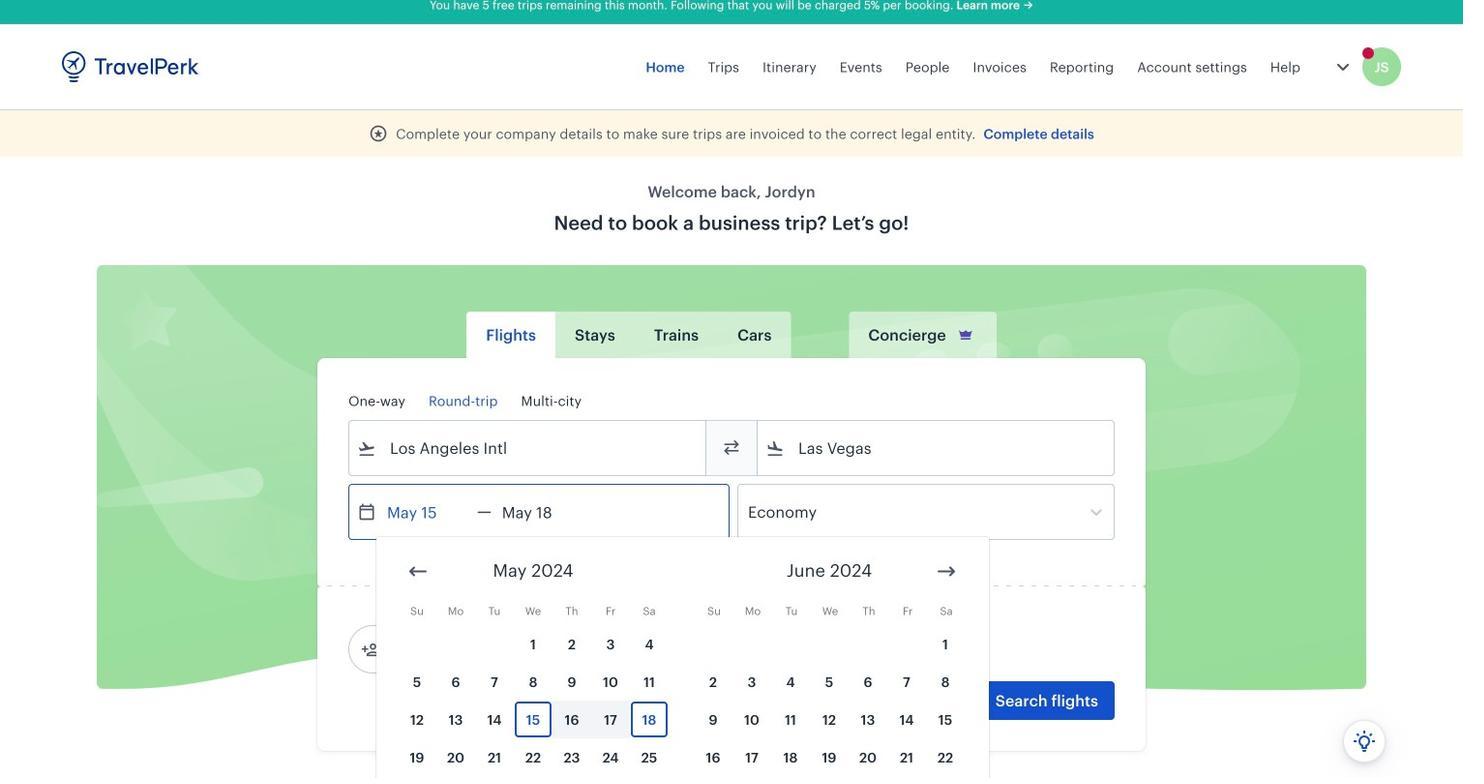 Task type: locate. For each thing, give the bounding box(es) containing it.
move backward to switch to the previous month. image
[[406, 560, 430, 583]]

Return text field
[[491, 485, 592, 539]]



Task type: describe. For each thing, give the bounding box(es) containing it.
To search field
[[785, 433, 1089, 464]]

From search field
[[376, 433, 680, 464]]

calendar application
[[376, 537, 1463, 778]]

Depart text field
[[376, 485, 477, 539]]

Add first traveler search field
[[380, 634, 582, 665]]

move forward to switch to the next month. image
[[935, 560, 958, 583]]



